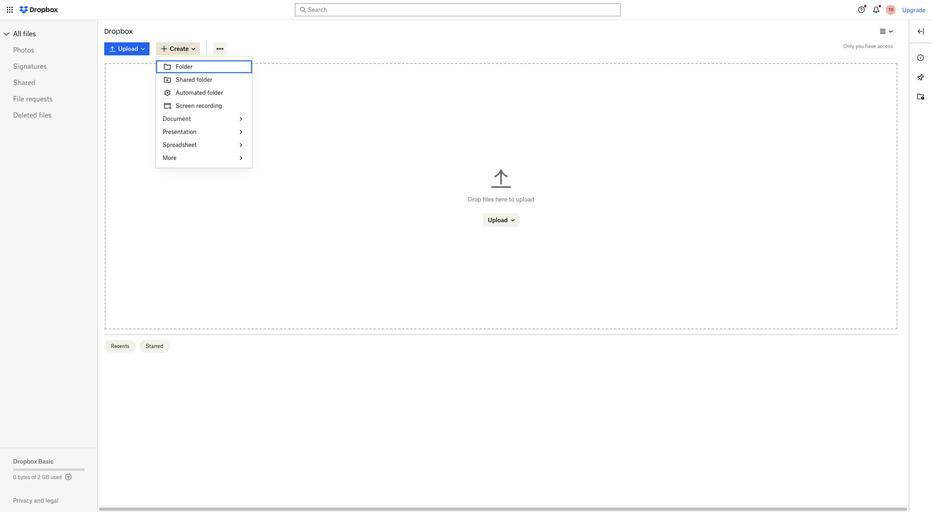 Task type: locate. For each thing, give the bounding box(es) containing it.
privacy
[[13, 498, 32, 505]]

1 vertical spatial folder
[[208, 89, 223, 96]]

used
[[51, 475, 62, 481]]

0
[[13, 475, 16, 481]]

0 vertical spatial dropbox
[[104, 27, 133, 35]]

dropbox
[[104, 27, 133, 35], [13, 459, 37, 466]]

here
[[496, 196, 508, 203]]

more menu item
[[156, 152, 252, 165]]

dropbox for dropbox
[[104, 27, 133, 35]]

legal
[[46, 498, 59, 505]]

files for drop
[[483, 196, 494, 203]]

0 vertical spatial files
[[23, 30, 36, 38]]

folder menu item
[[156, 60, 252, 73]]

deleted
[[13, 111, 37, 119]]

bytes
[[18, 475, 30, 481]]

2 vertical spatial files
[[483, 196, 494, 203]]

presentation menu item
[[156, 126, 252, 139]]

files left here
[[483, 196, 494, 203]]

folder down folder menu item
[[197, 76, 212, 83]]

you
[[856, 43, 865, 49]]

file requests
[[13, 95, 53, 103]]

files right all
[[23, 30, 36, 38]]

open details pane image
[[917, 27, 926, 36]]

shared
[[176, 76, 195, 83], [13, 79, 35, 87]]

1 vertical spatial dropbox
[[13, 459, 37, 466]]

0 horizontal spatial files
[[23, 30, 36, 38]]

folder inside menu item
[[197, 76, 212, 83]]

folder up recording
[[208, 89, 223, 96]]

spreadsheet
[[163, 141, 197, 148]]

shared inside menu item
[[176, 76, 195, 83]]

0 bytes of 2 gb used
[[13, 475, 62, 481]]

1 horizontal spatial shared
[[176, 76, 195, 83]]

shared folder
[[176, 76, 212, 83]]

1 horizontal spatial files
[[39, 111, 52, 119]]

open information panel image
[[917, 53, 926, 63]]

all files link
[[13, 27, 98, 40]]

folder
[[176, 63, 193, 70]]

all files
[[13, 30, 36, 38]]

presentation
[[163, 128, 197, 135]]

of
[[32, 475, 36, 481]]

folder for shared folder
[[197, 76, 212, 83]]

upload
[[516, 196, 535, 203]]

screen
[[176, 102, 195, 109]]

0 vertical spatial folder
[[197, 76, 212, 83]]

document
[[163, 115, 191, 122]]

document menu item
[[156, 113, 252, 126]]

and
[[34, 498, 44, 505]]

files
[[23, 30, 36, 38], [39, 111, 52, 119], [483, 196, 494, 203]]

shared down folder
[[176, 76, 195, 83]]

file requests link
[[13, 91, 85, 107]]

files down file requests link
[[39, 111, 52, 119]]

shared up file
[[13, 79, 35, 87]]

1 vertical spatial files
[[39, 111, 52, 119]]

spreadsheet menu item
[[156, 139, 252, 152]]

to
[[509, 196, 515, 203]]

global header element
[[0, 0, 933, 20]]

deleted files link
[[13, 107, 85, 124]]

folder inside menu item
[[208, 89, 223, 96]]

gb
[[42, 475, 49, 481]]

0 horizontal spatial dropbox
[[13, 459, 37, 466]]

2 horizontal spatial files
[[483, 196, 494, 203]]

folder
[[197, 76, 212, 83], [208, 89, 223, 96]]

1 horizontal spatial dropbox
[[104, 27, 133, 35]]

0 horizontal spatial shared
[[13, 79, 35, 87]]

basic
[[38, 459, 54, 466]]



Task type: describe. For each thing, give the bounding box(es) containing it.
photos
[[13, 46, 34, 54]]

deleted files
[[13, 111, 52, 119]]

drop files here to upload
[[468, 196, 535, 203]]

folder for automated folder
[[208, 89, 223, 96]]

recents button
[[104, 341, 136, 354]]

2
[[37, 475, 40, 481]]

open pinned items image
[[917, 73, 926, 82]]

shared for shared folder
[[176, 76, 195, 83]]

automated folder menu item
[[156, 86, 252, 99]]

files for all
[[23, 30, 36, 38]]

get more space image
[[63, 473, 73, 483]]

all
[[13, 30, 21, 38]]

recents
[[111, 344, 130, 350]]

requests
[[26, 95, 53, 103]]

only
[[844, 43, 855, 49]]

signatures
[[13, 62, 47, 71]]

shared link
[[13, 75, 85, 91]]

dropbox basic
[[13, 459, 54, 466]]

recording
[[196, 102, 222, 109]]

photos link
[[13, 42, 85, 58]]

access
[[878, 43, 894, 49]]

open activity image
[[917, 92, 926, 102]]

automated folder
[[176, 89, 223, 96]]

upgrade link
[[903, 6, 926, 13]]

screen recording menu item
[[156, 99, 252, 113]]

upgrade
[[903, 6, 926, 13]]

drop
[[468, 196, 482, 203]]

dropbox for dropbox basic
[[13, 459, 37, 466]]

signatures link
[[13, 58, 85, 75]]

automated
[[176, 89, 206, 96]]

only you have access
[[844, 43, 894, 49]]

starred
[[146, 344, 163, 350]]

shared for shared
[[13, 79, 35, 87]]

shared folder menu item
[[156, 73, 252, 86]]

files for deleted
[[39, 111, 52, 119]]

more
[[163, 155, 177, 161]]

starred button
[[139, 341, 170, 354]]

privacy and legal link
[[13, 498, 98, 505]]

have
[[866, 43, 877, 49]]

file
[[13, 95, 24, 103]]

screen recording
[[176, 102, 222, 109]]

privacy and legal
[[13, 498, 59, 505]]

dropbox logo - go to the homepage image
[[16, 3, 61, 16]]



Task type: vqa. For each thing, say whether or not it's contained in the screenshot.
the "Learn about file requests"
no



